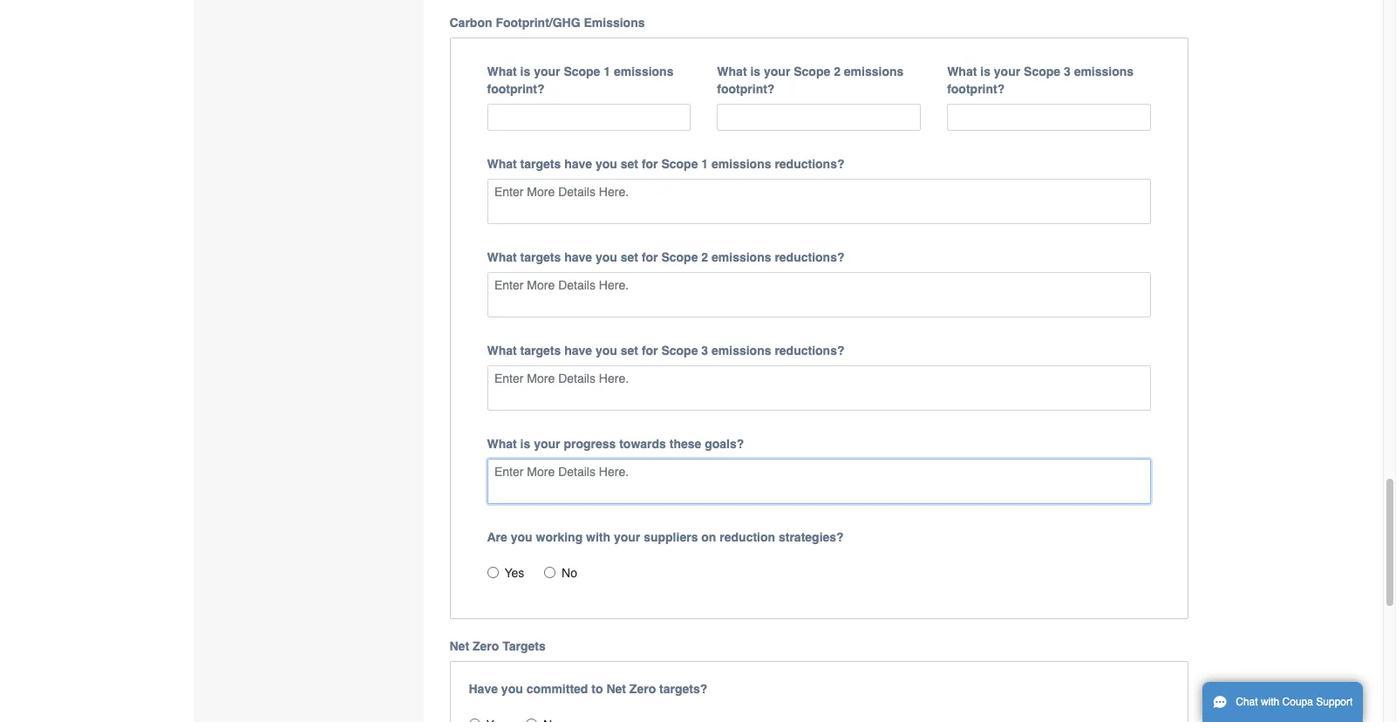 Task type: locate. For each thing, give the bounding box(es) containing it.
0 vertical spatial set
[[621, 157, 638, 171]]

0 vertical spatial for
[[642, 157, 658, 171]]

1 horizontal spatial zero
[[630, 682, 656, 696]]

for
[[642, 157, 658, 171], [642, 250, 658, 264], [642, 343, 658, 357]]

0 vertical spatial targets
[[520, 157, 561, 171]]

What targets have you set for Scope 3 emissions reductions? text field
[[487, 365, 1151, 411]]

goals?
[[705, 437, 744, 451]]

emissions inside what is your scope 2 emissions footprint?
[[844, 65, 904, 79]]

1 footprint? from the left
[[487, 82, 545, 96]]

what is your scope 2 emissions footprint?
[[717, 65, 904, 96]]

what inside what is your scope 2 emissions footprint?
[[717, 65, 747, 79]]

carbon
[[450, 16, 492, 30]]

towards
[[619, 437, 666, 451]]

reductions? up what targets have you set for scope 3 emissions reductions? text box
[[775, 343, 845, 357]]

1 horizontal spatial 1
[[701, 157, 708, 171]]

what for what targets have you set for scope 1 emissions reductions?
[[487, 157, 517, 171]]

have
[[469, 682, 498, 696]]

set for 1
[[621, 157, 638, 171]]

set for 2
[[621, 250, 638, 264]]

1 vertical spatial zero
[[630, 682, 656, 696]]

what for what is your progress towards these goals?
[[487, 437, 517, 451]]

0 vertical spatial 2
[[834, 65, 841, 79]]

3 footprint? from the left
[[947, 82, 1005, 96]]

1 vertical spatial set
[[621, 250, 638, 264]]

your inside what is your scope 2 emissions footprint?
[[764, 65, 790, 79]]

what targets have you set for scope 1 emissions reductions?
[[487, 157, 845, 171]]

0 vertical spatial 1
[[604, 65, 611, 79]]

net
[[450, 639, 469, 653], [606, 682, 626, 696]]

2 footprint? from the left
[[717, 82, 775, 96]]

suppliers
[[644, 530, 698, 544]]

0 vertical spatial reductions?
[[775, 157, 845, 171]]

your for what is your scope 1 emissions footprint?
[[534, 65, 560, 79]]

are
[[487, 530, 507, 544]]

what for what is your scope 2 emissions footprint?
[[717, 65, 747, 79]]

set
[[621, 157, 638, 171], [621, 250, 638, 264], [621, 343, 638, 357]]

chat with coupa support button
[[1203, 682, 1363, 722]]

footprint? for what is your scope 2 emissions footprint?
[[717, 82, 775, 96]]

what is your scope 3 emissions footprint?
[[947, 65, 1134, 96]]

2 vertical spatial targets
[[520, 343, 561, 357]]

set for 3
[[621, 343, 638, 357]]

reductions? up what targets have you set for scope 1 emissions reductions? text box
[[775, 157, 845, 171]]

your down the carbon footprint/ghg emissions
[[534, 65, 560, 79]]

you
[[596, 157, 617, 171], [596, 250, 617, 264], [596, 343, 617, 357], [511, 530, 533, 544], [501, 682, 523, 696]]

what for what targets have you set for scope 3 emissions reductions?
[[487, 343, 517, 357]]

zero left the targets?
[[630, 682, 656, 696]]

0 horizontal spatial net
[[450, 639, 469, 653]]

3 have from the top
[[564, 343, 592, 357]]

3 inside what is your scope 3 emissions footprint?
[[1064, 65, 1071, 79]]

with right working
[[586, 530, 611, 544]]

is left progress on the bottom left of the page
[[520, 437, 530, 451]]

support
[[1316, 696, 1353, 708]]

1 vertical spatial for
[[642, 250, 658, 264]]

with
[[586, 530, 611, 544], [1261, 696, 1280, 708]]

targets
[[502, 639, 546, 653]]

footprint? inside what is your scope 2 emissions footprint?
[[717, 82, 775, 96]]

2 reductions? from the top
[[775, 250, 845, 264]]

progress
[[564, 437, 616, 451]]

targets for what targets have you set for scope 2 emissions reductions?
[[520, 250, 561, 264]]

your inside what is your scope 3 emissions footprint?
[[994, 65, 1021, 79]]

What is your Scope 1 emissions footprint? text field
[[487, 104, 691, 131]]

2 set from the top
[[621, 250, 638, 264]]

what inside what is your scope 3 emissions footprint?
[[947, 65, 977, 79]]

your up what is your scope 3 emissions footprint? text field
[[994, 65, 1021, 79]]

3
[[1064, 65, 1071, 79], [701, 343, 708, 357]]

footprint? inside what is your scope 1 emissions footprint?
[[487, 82, 545, 96]]

2 vertical spatial reductions?
[[775, 343, 845, 357]]

1 vertical spatial targets
[[520, 250, 561, 264]]

footprint? up what is your scope 2 emissions footprint? text field
[[717, 82, 775, 96]]

reductions? for what targets have you set for scope 3 emissions reductions?
[[775, 343, 845, 357]]

what inside what is your scope 1 emissions footprint?
[[487, 65, 517, 79]]

footprint? for what is your scope 3 emissions footprint?
[[947, 82, 1005, 96]]

emissions
[[614, 65, 674, 79], [844, 65, 904, 79], [1074, 65, 1134, 79], [712, 157, 771, 171], [712, 250, 771, 264], [712, 343, 771, 357]]

2 horizontal spatial footprint?
[[947, 82, 1005, 96]]

3 reductions? from the top
[[775, 343, 845, 357]]

you for 2
[[596, 250, 617, 264]]

targets
[[520, 157, 561, 171], [520, 250, 561, 264], [520, 343, 561, 357]]

is inside what is your scope 3 emissions footprint?
[[980, 65, 991, 79]]

with right chat
[[1261, 696, 1280, 708]]

2 targets from the top
[[520, 250, 561, 264]]

1 horizontal spatial 3
[[1064, 65, 1071, 79]]

None radio
[[469, 718, 480, 722], [526, 718, 537, 722], [469, 718, 480, 722], [526, 718, 537, 722]]

net zero targets
[[450, 639, 546, 653]]

yes
[[505, 566, 524, 580]]

what is your scope 1 emissions footprint?
[[487, 65, 674, 96]]

your
[[534, 65, 560, 79], [764, 65, 790, 79], [994, 65, 1021, 79], [534, 437, 560, 451], [614, 530, 640, 544]]

3 targets from the top
[[520, 343, 561, 357]]

chat with coupa support
[[1236, 696, 1353, 708]]

zero left targets
[[473, 639, 499, 653]]

your for what is your scope 2 emissions footprint?
[[764, 65, 790, 79]]

carbon footprint/ghg emissions
[[450, 16, 645, 30]]

1 horizontal spatial 2
[[834, 65, 841, 79]]

emissions inside what is your scope 3 emissions footprint?
[[1074, 65, 1134, 79]]

your left suppliers
[[614, 530, 640, 544]]

1 vertical spatial have
[[564, 250, 592, 264]]

have
[[564, 157, 592, 171], [564, 250, 592, 264], [564, 343, 592, 357]]

is inside what is your scope 2 emissions footprint?
[[750, 65, 761, 79]]

net up have
[[450, 639, 469, 653]]

2 vertical spatial for
[[642, 343, 658, 357]]

emissions up the what targets have you set for scope 2 emissions reductions? text box
[[712, 250, 771, 264]]

0 horizontal spatial with
[[586, 530, 611, 544]]

1 horizontal spatial with
[[1261, 696, 1280, 708]]

targets for what targets have you set for scope 3 emissions reductions?
[[520, 343, 561, 357]]

footprint?
[[487, 82, 545, 96], [717, 82, 775, 96], [947, 82, 1005, 96]]

1 targets from the top
[[520, 157, 561, 171]]

reductions? up the what targets have you set for scope 2 emissions reductions? text box
[[775, 250, 845, 264]]

your up what is your scope 2 emissions footprint? text field
[[764, 65, 790, 79]]

footprint? down footprint/ghg
[[487, 82, 545, 96]]

1 horizontal spatial footprint?
[[717, 82, 775, 96]]

working
[[536, 530, 583, 544]]

3 for from the top
[[642, 343, 658, 357]]

1 vertical spatial with
[[1261, 696, 1280, 708]]

1 set from the top
[[621, 157, 638, 171]]

emissions down emissions
[[614, 65, 674, 79]]

net right to
[[606, 682, 626, 696]]

2 have from the top
[[564, 250, 592, 264]]

1 vertical spatial 1
[[701, 157, 708, 171]]

0 vertical spatial zero
[[473, 639, 499, 653]]

is up what is your scope 3 emissions footprint? text field
[[980, 65, 991, 79]]

2
[[834, 65, 841, 79], [701, 250, 708, 264]]

committed
[[526, 682, 588, 696]]

1 have from the top
[[564, 157, 592, 171]]

3 set from the top
[[621, 343, 638, 357]]

2 vertical spatial set
[[621, 343, 638, 357]]

is down footprint/ghg
[[520, 65, 530, 79]]

emissions up what targets have you set for scope 3 emissions reductions? text box
[[712, 343, 771, 357]]

emissions up what is your scope 3 emissions footprint? text field
[[1074, 65, 1134, 79]]

1
[[604, 65, 611, 79], [701, 157, 708, 171]]

your left progress on the bottom left of the page
[[534, 437, 560, 451]]

footprint? up what is your scope 3 emissions footprint? text field
[[947, 82, 1005, 96]]

is up what is your scope 2 emissions footprint? text field
[[750, 65, 761, 79]]

0 vertical spatial 3
[[1064, 65, 1071, 79]]

2 for from the top
[[642, 250, 658, 264]]

is
[[520, 65, 530, 79], [750, 65, 761, 79], [980, 65, 991, 79], [520, 437, 530, 451]]

0 horizontal spatial footprint?
[[487, 82, 545, 96]]

1 vertical spatial reductions?
[[775, 250, 845, 264]]

for for 2
[[642, 250, 658, 264]]

emissions up what is your scope 2 emissions footprint? text field
[[844, 65, 904, 79]]

footprint? inside what is your scope 3 emissions footprint?
[[947, 82, 1005, 96]]

None radio
[[487, 567, 498, 578], [544, 567, 556, 578], [487, 567, 498, 578], [544, 567, 556, 578]]

scope inside what is your scope 1 emissions footprint?
[[564, 65, 600, 79]]

targets?
[[659, 682, 708, 696]]

1 vertical spatial 3
[[701, 343, 708, 357]]

2 vertical spatial have
[[564, 343, 592, 357]]

scope
[[564, 65, 600, 79], [794, 65, 830, 79], [1024, 65, 1061, 79], [661, 157, 698, 171], [661, 250, 698, 264], [661, 343, 698, 357]]

to
[[592, 682, 603, 696]]

your inside what is your scope 1 emissions footprint?
[[534, 65, 560, 79]]

1 vertical spatial net
[[606, 682, 626, 696]]

1 reductions? from the top
[[775, 157, 845, 171]]

is inside what is your scope 1 emissions footprint?
[[520, 65, 530, 79]]

what
[[487, 65, 517, 79], [717, 65, 747, 79], [947, 65, 977, 79], [487, 157, 517, 171], [487, 250, 517, 264], [487, 343, 517, 357], [487, 437, 517, 451]]

2 inside what is your scope 2 emissions footprint?
[[834, 65, 841, 79]]

0 vertical spatial have
[[564, 157, 592, 171]]

reductions?
[[775, 157, 845, 171], [775, 250, 845, 264], [775, 343, 845, 357]]

have for what targets have you set for scope 1 emissions reductions?
[[564, 157, 592, 171]]

0 horizontal spatial 1
[[604, 65, 611, 79]]

zero
[[473, 639, 499, 653], [630, 682, 656, 696]]

1 for from the top
[[642, 157, 658, 171]]

1 vertical spatial 2
[[701, 250, 708, 264]]

What is your Scope 3 emissions footprint? text field
[[947, 104, 1151, 131]]



Task type: vqa. For each thing, say whether or not it's contained in the screenshot.
the middle have
yes



Task type: describe. For each thing, give the bounding box(es) containing it.
is for what is your scope 2 emissions footprint?
[[750, 65, 761, 79]]

scope inside what is your scope 3 emissions footprint?
[[1024, 65, 1061, 79]]

what for what is your scope 3 emissions footprint?
[[947, 65, 977, 79]]

0 vertical spatial with
[[586, 530, 611, 544]]

emissions inside what is your scope 1 emissions footprint?
[[614, 65, 674, 79]]

have for what targets have you set for scope 3 emissions reductions?
[[564, 343, 592, 357]]

0 horizontal spatial 2
[[701, 250, 708, 264]]

is for what is your progress towards these goals?
[[520, 437, 530, 451]]

these
[[670, 437, 701, 451]]

targets for what targets have you set for scope 1 emissions reductions?
[[520, 157, 561, 171]]

1 inside what is your scope 1 emissions footprint?
[[604, 65, 611, 79]]

1 horizontal spatial net
[[606, 682, 626, 696]]

coupa
[[1283, 696, 1313, 708]]

for for 1
[[642, 157, 658, 171]]

you for 3
[[596, 343, 617, 357]]

you for 1
[[596, 157, 617, 171]]

chat
[[1236, 696, 1258, 708]]

emissions up what targets have you set for scope 1 emissions reductions? text box
[[712, 157, 771, 171]]

what is your progress towards these goals?
[[487, 437, 744, 451]]

on
[[701, 530, 716, 544]]

your for what is your progress towards these goals?
[[534, 437, 560, 451]]

with inside button
[[1261, 696, 1280, 708]]

what for what is your scope 1 emissions footprint?
[[487, 65, 517, 79]]

footprint/ghg
[[496, 16, 580, 30]]

emissions
[[584, 16, 645, 30]]

0 vertical spatial net
[[450, 639, 469, 653]]

what targets have you set for scope 2 emissions reductions?
[[487, 250, 845, 264]]

what targets have you set for scope 3 emissions reductions?
[[487, 343, 845, 357]]

What is your Scope 2 emissions footprint? text field
[[717, 104, 921, 131]]

What is your progress towards these goals? text field
[[487, 459, 1151, 504]]

reductions? for what targets have you set for scope 2 emissions reductions?
[[775, 250, 845, 264]]

reduction
[[720, 530, 775, 544]]

0 horizontal spatial zero
[[473, 639, 499, 653]]

What targets have you set for Scope 2 emissions reductions? text field
[[487, 272, 1151, 317]]

is for what is your scope 3 emissions footprint?
[[980, 65, 991, 79]]

reductions? for what targets have you set for scope 1 emissions reductions?
[[775, 157, 845, 171]]

What targets have you set for Scope 1 emissions reductions? text field
[[487, 179, 1151, 224]]

footprint? for what is your scope 1 emissions footprint?
[[487, 82, 545, 96]]

are you working with your suppliers on reduction strategies?
[[487, 530, 844, 544]]

have you committed to net zero targets?
[[469, 682, 708, 696]]

0 horizontal spatial 3
[[701, 343, 708, 357]]

strategies?
[[779, 530, 844, 544]]

have for what targets have you set for scope 2 emissions reductions?
[[564, 250, 592, 264]]

what for what targets have you set for scope 2 emissions reductions?
[[487, 250, 517, 264]]

no
[[562, 566, 577, 580]]

for for 3
[[642, 343, 658, 357]]

scope inside what is your scope 2 emissions footprint?
[[794, 65, 830, 79]]

your for what is your scope 3 emissions footprint?
[[994, 65, 1021, 79]]

is for what is your scope 1 emissions footprint?
[[520, 65, 530, 79]]



